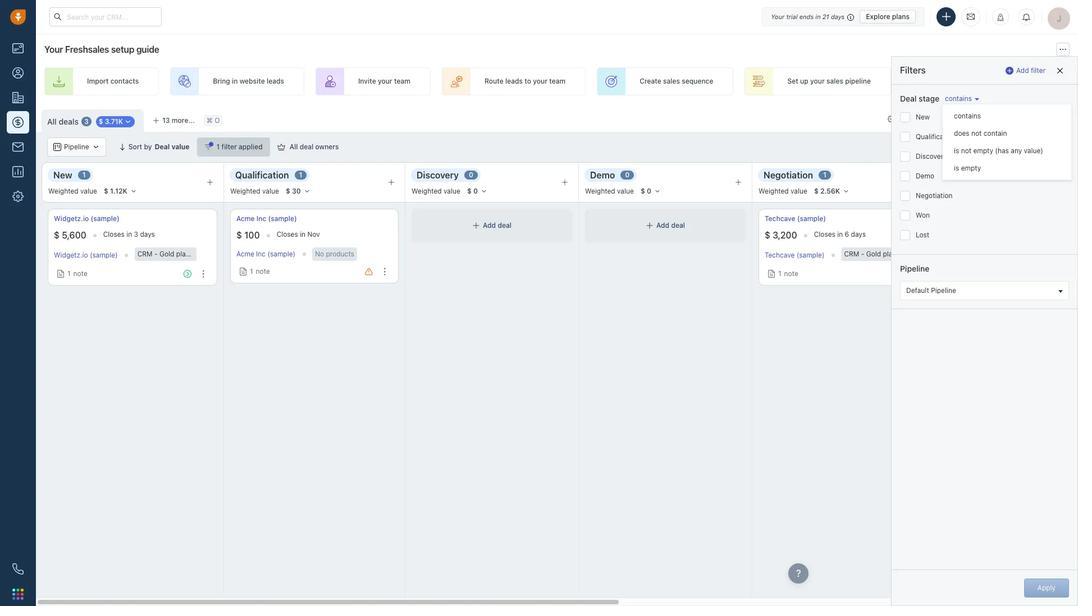Task type: vqa. For each thing, say whether or not it's contained in the screenshot.
"Closes" to the middle
yes



Task type: describe. For each thing, give the bounding box(es) containing it.
1 down $ 5,600
[[67, 270, 71, 278]]

13 more... button
[[147, 113, 201, 129]]

website
[[240, 77, 265, 86]]

bring in website leads link
[[170, 67, 304, 96]]

acme inside acme inc (sample) link
[[237, 215, 255, 223]]

bring in website leads
[[213, 77, 284, 86]]

1 sales from the left
[[664, 77, 680, 86]]

sort
[[128, 143, 142, 151]]

13 more...
[[162, 116, 195, 125]]

add deal link
[[903, 67, 994, 96]]

$ 3.71k
[[99, 118, 123, 126]]

1 horizontal spatial demo
[[916, 172, 935, 180]]

owners
[[316, 143, 339, 151]]

3.71k
[[105, 118, 123, 126]]

$ 0 button for discovery
[[462, 185, 493, 198]]

contains button
[[943, 94, 980, 104]]

settings
[[899, 115, 926, 123]]

⌘
[[207, 117, 213, 125]]

create sales sequence link
[[597, 67, 734, 96]]

freshsales
[[65, 44, 109, 55]]

all for deal
[[290, 143, 298, 151]]

$ 0 for discovery
[[467, 187, 478, 196]]

team inside 'link'
[[394, 77, 411, 86]]

all for deals
[[47, 117, 57, 126]]

create sales sequence
[[640, 77, 714, 86]]

3 your from the left
[[811, 77, 825, 86]]

1 down $ 3,200
[[779, 270, 782, 278]]

1 inc from the top
[[257, 215, 266, 223]]

0 horizontal spatial demo
[[591, 170, 615, 180]]

1 techcave from the top
[[765, 215, 796, 223]]

$ 30
[[286, 187, 301, 196]]

2.56k
[[821, 187, 841, 196]]

all deal owners button
[[270, 138, 346, 157]]

is not empty (has any value)
[[955, 147, 1044, 155]]

(sample) up closes in 3 days
[[91, 215, 120, 223]]

0 vertical spatial discovery
[[916, 152, 948, 161]]

weighted for demo
[[585, 187, 616, 196]]

$ 100
[[237, 230, 260, 241]]

container_wx8msf4aqz5i3rn1 image inside $ 3.71k button
[[124, 118, 132, 126]]

stage
[[919, 94, 940, 103]]

import for import contacts
[[87, 77, 109, 86]]

30
[[292, 187, 301, 196]]

gold for $ 5,600
[[160, 250, 174, 258]]

default pipeline button
[[901, 281, 1070, 301]]

$ 3.71k button
[[93, 115, 138, 128]]

1 vertical spatial qualification
[[235, 170, 289, 180]]

to
[[525, 77, 531, 86]]

3 for in
[[134, 230, 138, 239]]

1 note for $ 5,600
[[67, 270, 88, 278]]

$ 5,600
[[54, 230, 86, 241]]

import deals
[[953, 115, 993, 123]]

value for negotiation
[[791, 187, 808, 196]]

1 filter applied button
[[197, 138, 270, 157]]

weighted for discovery
[[412, 187, 442, 196]]

container_wx8msf4aqz5i3rn1 image inside all deal owners button
[[277, 143, 285, 151]]

(sample) down 3,200
[[797, 251, 825, 260]]

your for your trial ends in 21 days
[[772, 13, 785, 20]]

filters
[[901, 65, 926, 75]]

1 horizontal spatial days
[[831, 13, 845, 20]]

pipeline
[[846, 77, 871, 86]]

does
[[955, 129, 970, 137]]

(sample) down $ 100
[[219, 250, 247, 258]]

6
[[845, 230, 850, 239]]

2 team from the left
[[550, 77, 566, 86]]

weighted value for discovery
[[412, 187, 461, 196]]

2 widgetz.io from the top
[[54, 251, 88, 260]]

weighted for qualification
[[230, 187, 261, 196]]

days for $ 5,600
[[140, 230, 155, 239]]

invite your team link
[[316, 67, 431, 96]]

Search your CRM... text field
[[49, 7, 162, 26]]

sort by deal value
[[128, 143, 190, 151]]

add deal for discovery
[[483, 222, 512, 230]]

does not contain
[[955, 129, 1008, 137]]

quotas
[[928, 143, 952, 151]]

1 vertical spatial contains
[[955, 112, 982, 120]]

1 horizontal spatial new
[[916, 113, 930, 121]]

explore plans
[[866, 12, 910, 21]]

2 inc from the top
[[256, 250, 266, 259]]

21
[[823, 13, 830, 20]]

2 techcave (sample) from the top
[[765, 251, 825, 260]]

add deal for demo
[[657, 222, 685, 230]]

crm for $ 3,200
[[845, 250, 860, 258]]

1 filter applied
[[217, 143, 263, 151]]

route
[[485, 77, 504, 86]]

2 widgetz.io (sample) from the top
[[54, 251, 118, 260]]

applied
[[239, 143, 263, 151]]

contains inside dropdown button
[[946, 95, 973, 103]]

pipeline button
[[47, 138, 106, 157]]

your freshsales setup guide
[[44, 44, 159, 55]]

add filter
[[1017, 66, 1046, 75]]

closes for $ 3,200
[[815, 230, 836, 239]]

2 techcave from the top
[[765, 251, 795, 260]]

0 vertical spatial qualification
[[916, 133, 956, 141]]

container_wx8msf4aqz5i3rn1 image inside 1 filter applied button
[[204, 143, 212, 151]]

1 vertical spatial new
[[53, 170, 72, 180]]

note for $ 3,200
[[785, 270, 799, 278]]

products
[[326, 250, 355, 258]]

plan for 5,600
[[176, 250, 190, 258]]

is for is not empty (has any value)
[[955, 147, 960, 155]]

0 vertical spatial deal
[[901, 94, 917, 103]]

weighted value for qualification
[[230, 187, 279, 196]]

1 widgetz.io (sample) from the top
[[54, 215, 120, 223]]

$ 1.12k
[[104, 187, 127, 196]]

create
[[640, 77, 662, 86]]

closes for $ 100
[[277, 230, 298, 239]]

1 note for $ 3,200
[[779, 270, 799, 278]]

$ 2.56k button
[[810, 185, 855, 198]]

is empty
[[955, 164, 982, 172]]

forecasting
[[967, 143, 1006, 151]]

pipeline inside popup button
[[64, 143, 89, 151]]

deals for all
[[59, 117, 79, 126]]

value)
[[1025, 147, 1044, 155]]

bring
[[213, 77, 230, 86]]

2 your from the left
[[533, 77, 548, 86]]

set up your sales pipeline link
[[745, 67, 892, 96]]

$ 0 button for demo
[[636, 185, 666, 198]]

guide
[[136, 44, 159, 55]]

set
[[788, 77, 799, 86]]

note for $ 5,600
[[73, 270, 88, 278]]

trial
[[787, 13, 798, 20]]

o
[[215, 117, 220, 125]]

5,600
[[62, 230, 86, 241]]

any
[[1011, 147, 1023, 155]]

$ 0 for demo
[[641, 187, 652, 196]]

1 vertical spatial empty
[[962, 164, 982, 172]]

no products
[[315, 250, 355, 258]]

import deals button
[[937, 110, 999, 129]]

(sample) down $ 2.56k
[[798, 215, 826, 223]]

$ 1.12k button
[[99, 185, 142, 198]]

1 down 100
[[250, 267, 253, 276]]

$ 3.71k button
[[96, 116, 135, 128]]

closes in 3 days
[[103, 230, 155, 239]]

ends
[[800, 13, 814, 20]]

100
[[244, 230, 260, 241]]

1 horizontal spatial negotiation
[[916, 192, 953, 200]]

plans
[[893, 12, 910, 21]]

set up your sales pipeline
[[788, 77, 871, 86]]

deals for import
[[976, 115, 993, 123]]

closes in 6 days
[[815, 230, 866, 239]]

1 widgetz.io from the top
[[54, 215, 89, 223]]

1 up $ 30 button
[[299, 171, 303, 179]]

leads inside route leads to your team link
[[506, 77, 523, 86]]

2 acme inc (sample) from the top
[[237, 250, 296, 259]]

value for discovery
[[444, 187, 461, 196]]

setup
[[111, 44, 134, 55]]

3 for deals
[[84, 117, 89, 126]]

weighted value for negotiation
[[759, 187, 808, 196]]

Search field
[[1018, 138, 1074, 157]]

closes for $ 5,600
[[103, 230, 125, 239]]

settings button
[[883, 110, 932, 129]]

2 widgetz.io (sample) link from the top
[[54, 251, 118, 260]]



Task type: locate. For each thing, give the bounding box(es) containing it.
note down 100
[[256, 267, 270, 276]]

0 vertical spatial widgetz.io (sample) link
[[54, 214, 120, 224]]

not up is empty
[[962, 147, 972, 155]]

1 horizontal spatial monthly
[[899, 250, 924, 258]]

filter for add
[[1032, 66, 1046, 75]]

1 horizontal spatial pipeline
[[901, 264, 930, 274]]

1 vertical spatial techcave (sample) link
[[765, 251, 825, 260]]

0 vertical spatial widgetz.io
[[54, 215, 89, 223]]

leads right website
[[267, 77, 284, 86]]

1 note down 100
[[250, 267, 270, 276]]

1 vertical spatial widgetz.io (sample) link
[[54, 251, 118, 260]]

all deal owners
[[290, 143, 339, 151]]

0 horizontal spatial crm
[[137, 250, 153, 258]]

new down deal stage
[[916, 113, 930, 121]]

0 horizontal spatial new
[[53, 170, 72, 180]]

1 horizontal spatial plan
[[884, 250, 897, 258]]

not right does
[[972, 129, 982, 137]]

1 horizontal spatial closes
[[277, 230, 298, 239]]

leads inside "bring in website leads" link
[[267, 77, 284, 86]]

acme inc (sample) link down 100
[[237, 250, 296, 259]]

days for $ 3,200
[[852, 230, 866, 239]]

1 vertical spatial discovery
[[417, 170, 459, 180]]

1 vertical spatial acme inc (sample) link
[[237, 250, 296, 259]]

2 plan from the left
[[884, 250, 897, 258]]

1 weighted value from the left
[[48, 187, 97, 196]]

crm - gold plan monthly (sample) for $ 3,200
[[845, 250, 954, 258]]

invite your team
[[358, 77, 411, 86]]

deals up pipeline popup button
[[59, 117, 79, 126]]

acme up $ 100
[[237, 215, 255, 223]]

demo
[[591, 170, 615, 180], [916, 172, 935, 180]]

acme inc (sample) link
[[237, 214, 297, 224], [237, 250, 296, 259]]

your for your freshsales setup guide
[[44, 44, 63, 55]]

-
[[154, 250, 158, 258], [862, 250, 865, 258]]

widgetz.io (sample) link down the 5,600
[[54, 251, 118, 260]]

1 $ 0 from the left
[[467, 187, 478, 196]]

1 vertical spatial import
[[953, 115, 974, 123]]

widgetz.io (sample) link
[[54, 214, 120, 224], [54, 251, 118, 260]]

widgetz.io down $ 5,600
[[54, 251, 88, 260]]

0 horizontal spatial all
[[47, 117, 57, 126]]

1 vertical spatial widgetz.io (sample)
[[54, 251, 118, 260]]

your
[[772, 13, 785, 20], [44, 44, 63, 55]]

1 techcave (sample) link from the top
[[765, 214, 826, 224]]

0 horizontal spatial days
[[140, 230, 155, 239]]

route leads to your team
[[485, 77, 566, 86]]

0 vertical spatial empty
[[974, 147, 994, 155]]

2 horizontal spatial 1 note
[[779, 270, 799, 278]]

all left owners
[[290, 143, 298, 151]]

1 horizontal spatial leads
[[506, 77, 523, 86]]

in
[[816, 13, 821, 20], [232, 77, 238, 86], [127, 230, 132, 239], [300, 230, 306, 239], [838, 230, 843, 239]]

plan
[[176, 250, 190, 258], [884, 250, 897, 258]]

in for $ 3,200
[[838, 230, 843, 239]]

5 weighted value from the left
[[759, 187, 808, 196]]

monthly for 3,200
[[899, 250, 924, 258]]

2 acme from the top
[[237, 250, 254, 259]]

2 horizontal spatial closes
[[815, 230, 836, 239]]

1 horizontal spatial crm
[[845, 250, 860, 258]]

2 monthly from the left
[[899, 250, 924, 258]]

1 $ 0 button from the left
[[462, 185, 493, 198]]

1 horizontal spatial sales
[[827, 77, 844, 86]]

1 vertical spatial is
[[955, 164, 960, 172]]

deal inside button
[[300, 143, 314, 151]]

0 vertical spatial acme inc (sample)
[[237, 215, 297, 223]]

new
[[916, 113, 930, 121], [53, 170, 72, 180]]

deal stage
[[901, 94, 940, 103]]

1 your from the left
[[378, 77, 393, 86]]

0 horizontal spatial filter
[[222, 143, 237, 151]]

1 vertical spatial not
[[962, 147, 972, 155]]

acme inc (sample) up 100
[[237, 215, 297, 223]]

container_wx8msf4aqz5i3rn1 image
[[888, 115, 896, 123], [204, 143, 212, 151], [473, 222, 480, 230], [57, 270, 65, 278], [768, 270, 776, 278]]

2 - from the left
[[862, 250, 865, 258]]

0 horizontal spatial note
[[73, 270, 88, 278]]

contains up import deals button
[[946, 95, 973, 103]]

weighted value for demo
[[585, 187, 634, 196]]

1 acme inc (sample) link from the top
[[237, 214, 297, 224]]

sequence
[[682, 77, 714, 86]]

import
[[87, 77, 109, 86], [953, 115, 974, 123]]

import inside button
[[953, 115, 974, 123]]

0 vertical spatial import
[[87, 77, 109, 86]]

(sample) up closes in nov
[[268, 215, 297, 223]]

deal up settings
[[901, 94, 917, 103]]

freshworks switcher image
[[12, 589, 24, 601]]

1 vertical spatial inc
[[256, 250, 266, 259]]

1 vertical spatial negotiation
[[916, 192, 953, 200]]

in left 6
[[838, 230, 843, 239]]

value for qualification
[[262, 187, 279, 196]]

widgetz.io up $ 5,600
[[54, 215, 89, 223]]

1 acme from the top
[[237, 215, 255, 223]]

qualification up quotas
[[916, 133, 956, 141]]

explore
[[866, 12, 891, 21]]

3 inside all deals 3
[[84, 117, 89, 126]]

note down the 5,600
[[73, 270, 88, 278]]

1 plan from the left
[[176, 250, 190, 258]]

1 team from the left
[[394, 77, 411, 86]]

deal right 'by'
[[155, 143, 170, 151]]

techcave (sample) down 3,200
[[765, 251, 825, 260]]

1 horizontal spatial note
[[256, 267, 270, 276]]

1 techcave (sample) from the top
[[765, 215, 826, 223]]

import contacts link
[[44, 67, 159, 96]]

new down pipeline popup button
[[53, 170, 72, 180]]

1 horizontal spatial qualification
[[916, 133, 956, 141]]

acme inc (sample) link up 100
[[237, 214, 297, 224]]

in down the $ 1.12k "button"
[[127, 230, 132, 239]]

⌘ o
[[207, 117, 220, 125]]

default
[[907, 287, 930, 295]]

in right bring
[[232, 77, 238, 86]]

team right to
[[550, 77, 566, 86]]

1 inside 1 filter applied button
[[217, 143, 220, 151]]

pipeline inside button
[[932, 287, 957, 295]]

your inside 'link'
[[378, 77, 393, 86]]

2 crm - gold plan monthly (sample) from the left
[[845, 250, 954, 258]]

$ inside dropdown button
[[99, 118, 103, 126]]

1 vertical spatial deal
[[155, 143, 170, 151]]

discovery
[[916, 152, 948, 161], [417, 170, 459, 180]]

1 crm - gold plan monthly (sample) from the left
[[137, 250, 247, 258]]

1 vertical spatial all
[[290, 143, 298, 151]]

all up pipeline popup button
[[47, 117, 57, 126]]

sales right create
[[664, 77, 680, 86]]

import left contacts
[[87, 77, 109, 86]]

1
[[217, 143, 220, 151], [82, 171, 86, 179], [299, 171, 303, 179], [824, 171, 827, 179], [250, 267, 253, 276], [67, 270, 71, 278], [779, 270, 782, 278]]

0 horizontal spatial plan
[[176, 250, 190, 258]]

1 vertical spatial filter
[[222, 143, 237, 151]]

2 $ 0 button from the left
[[636, 185, 666, 198]]

monthly for 5,600
[[192, 250, 217, 258]]

0 vertical spatial is
[[955, 147, 960, 155]]

0
[[469, 171, 474, 179], [626, 171, 630, 179], [474, 187, 478, 196], [647, 187, 652, 196]]

1 - from the left
[[154, 250, 158, 258]]

quotas and forecasting link
[[918, 138, 1017, 157]]

techcave (sample) link
[[765, 214, 826, 224], [765, 251, 825, 260]]

your
[[378, 77, 393, 86], [533, 77, 548, 86], [811, 77, 825, 86]]

not for is
[[962, 147, 972, 155]]

import up does
[[953, 115, 974, 123]]

widgetz.io
[[54, 215, 89, 223], [54, 251, 88, 260]]

$ inside "button"
[[104, 187, 108, 196]]

pipeline up default
[[901, 264, 930, 274]]

inc down 100
[[256, 250, 266, 259]]

0 vertical spatial techcave (sample)
[[765, 215, 826, 223]]

no
[[315, 250, 324, 258]]

0 horizontal spatial 1 note
[[67, 270, 88, 278]]

2 sales from the left
[[827, 77, 844, 86]]

weighted value for new
[[48, 187, 97, 196]]

0 vertical spatial contains
[[946, 95, 973, 103]]

0 horizontal spatial monthly
[[192, 250, 217, 258]]

2 techcave (sample) link from the top
[[765, 251, 825, 260]]

1 monthly from the left
[[192, 250, 217, 258]]

pipeline down all deals 3
[[64, 143, 89, 151]]

your right to
[[533, 77, 548, 86]]

1.12k
[[110, 187, 127, 196]]

0 vertical spatial negotiation
[[764, 170, 814, 180]]

5 weighted from the left
[[759, 187, 789, 196]]

2 is from the top
[[955, 164, 960, 172]]

qualification down applied
[[235, 170, 289, 180]]

0 horizontal spatial qualification
[[235, 170, 289, 180]]

0 horizontal spatial negotiation
[[764, 170, 814, 180]]

acme inc (sample)
[[237, 215, 297, 223], [237, 250, 296, 259]]

2 horizontal spatial add deal
[[946, 77, 974, 86]]

1 up $ 2.56k
[[824, 171, 827, 179]]

empty down does not contain
[[974, 147, 994, 155]]

not for does
[[972, 129, 982, 137]]

0 vertical spatial not
[[972, 129, 982, 137]]

add filter link
[[1006, 62, 1046, 80]]

container_wx8msf4aqz5i3rn1 image inside settings popup button
[[888, 115, 896, 123]]

closes left the nov
[[277, 230, 298, 239]]

1 horizontal spatial $ 0 button
[[636, 185, 666, 198]]

team
[[394, 77, 411, 86], [550, 77, 566, 86]]

0 horizontal spatial $ 0
[[467, 187, 478, 196]]

1 vertical spatial acme inc (sample)
[[237, 250, 296, 259]]

0 horizontal spatial your
[[44, 44, 63, 55]]

1 gold from the left
[[160, 250, 174, 258]]

2 acme inc (sample) link from the top
[[237, 250, 296, 259]]

your right 'invite'
[[378, 77, 393, 86]]

in for $ 5,600
[[127, 230, 132, 239]]

techcave down $ 3,200
[[765, 251, 795, 260]]

up
[[801, 77, 809, 86]]

0 horizontal spatial gold
[[160, 250, 174, 258]]

$ 2.56k
[[815, 187, 841, 196]]

is
[[955, 147, 960, 155], [955, 164, 960, 172]]

your right up
[[811, 77, 825, 86]]

pipeline right default
[[932, 287, 957, 295]]

2 leads from the left
[[506, 77, 523, 86]]

widgetz.io (sample) down the 5,600
[[54, 251, 118, 260]]

filter for 1
[[222, 143, 237, 151]]

1 note down the 5,600
[[67, 270, 88, 278]]

3 weighted from the left
[[412, 187, 442, 196]]

deals up does not contain
[[976, 115, 993, 123]]

contains down contains dropdown button
[[955, 112, 982, 120]]

2 gold from the left
[[867, 250, 882, 258]]

1 down o
[[217, 143, 220, 151]]

3 down the $ 1.12k "button"
[[134, 230, 138, 239]]

acme
[[237, 215, 255, 223], [237, 250, 254, 259]]

plan for 3,200
[[884, 250, 897, 258]]

sales
[[664, 77, 680, 86], [827, 77, 844, 86]]

all inside button
[[290, 143, 298, 151]]

acme inc (sample) down 100
[[237, 250, 296, 259]]

techcave (sample) link up 3,200
[[765, 214, 826, 224]]

4 weighted value from the left
[[585, 187, 634, 196]]

0 horizontal spatial pipeline
[[64, 143, 89, 151]]

3 right all deals link
[[84, 117, 89, 126]]

import contacts
[[87, 77, 139, 86]]

1 acme inc (sample) from the top
[[237, 215, 297, 223]]

0 vertical spatial widgetz.io (sample)
[[54, 215, 120, 223]]

1 horizontal spatial your
[[533, 77, 548, 86]]

route leads to your team link
[[442, 67, 586, 96]]

1 vertical spatial techcave
[[765, 251, 795, 260]]

2 closes from the left
[[277, 230, 298, 239]]

contain
[[984, 129, 1008, 137]]

nov
[[308, 230, 320, 239]]

2 crm from the left
[[845, 250, 860, 258]]

value for demo
[[618, 187, 634, 196]]

your left freshsales
[[44, 44, 63, 55]]

closes left 6
[[815, 230, 836, 239]]

inc up 100
[[257, 215, 266, 223]]

by
[[144, 143, 152, 151]]

$ 3,200
[[765, 230, 798, 241]]

3 closes from the left
[[815, 230, 836, 239]]

closes in nov
[[277, 230, 320, 239]]

$
[[99, 118, 103, 126], [104, 187, 108, 196], [286, 187, 290, 196], [467, 187, 472, 196], [641, 187, 645, 196], [815, 187, 819, 196], [54, 230, 60, 241], [237, 230, 242, 241], [765, 230, 771, 241]]

1 horizontal spatial 1 note
[[250, 267, 270, 276]]

crm - gold plan monthly (sample) for $ 5,600
[[137, 250, 247, 258]]

$ 0
[[467, 187, 478, 196], [641, 187, 652, 196]]

- down closes in 3 days
[[154, 250, 158, 258]]

crm - gold plan monthly (sample)
[[137, 250, 247, 258], [845, 250, 954, 258]]

team right 'invite'
[[394, 77, 411, 86]]

all deals link
[[47, 116, 79, 127]]

contacts
[[110, 77, 139, 86]]

value for new
[[80, 187, 97, 196]]

0 vertical spatial techcave (sample) link
[[765, 214, 826, 224]]

closes
[[103, 230, 125, 239], [277, 230, 298, 239], [815, 230, 836, 239]]

0 horizontal spatial import
[[87, 77, 109, 86]]

0 horizontal spatial deal
[[155, 143, 170, 151]]

1 weighted from the left
[[48, 187, 79, 196]]

deals inside import deals button
[[976, 115, 993, 123]]

leads left to
[[506, 77, 523, 86]]

0 horizontal spatial closes
[[103, 230, 125, 239]]

days right 21
[[831, 13, 845, 20]]

1 note for $ 100
[[250, 267, 270, 276]]

days down the $ 1.12k "button"
[[140, 230, 155, 239]]

0 horizontal spatial sales
[[664, 77, 680, 86]]

in left 21
[[816, 13, 821, 20]]

0 horizontal spatial -
[[154, 250, 158, 258]]

crm down closes in 3 days
[[137, 250, 153, 258]]

invite
[[358, 77, 376, 86]]

techcave (sample) up 3,200
[[765, 215, 826, 223]]

0 horizontal spatial your
[[378, 77, 393, 86]]

1 crm from the left
[[137, 250, 153, 258]]

$ inside button
[[815, 187, 819, 196]]

1 horizontal spatial add deal
[[657, 222, 685, 230]]

3 weighted value from the left
[[412, 187, 461, 196]]

negotiation up $ 2.56k button on the top of page
[[764, 170, 814, 180]]

gold for $ 3,200
[[867, 250, 882, 258]]

2 weighted value from the left
[[230, 187, 279, 196]]

monthly
[[192, 250, 217, 258], [899, 250, 924, 258]]

sales left pipeline
[[827, 77, 844, 86]]

1 vertical spatial widgetz.io
[[54, 251, 88, 260]]

0 horizontal spatial crm - gold plan monthly (sample)
[[137, 250, 247, 258]]

4 weighted from the left
[[585, 187, 616, 196]]

1 vertical spatial your
[[44, 44, 63, 55]]

weighted for negotiation
[[759, 187, 789, 196]]

is for is empty
[[955, 164, 960, 172]]

days right 6
[[852, 230, 866, 239]]

phone element
[[7, 558, 29, 581]]

negotiation up won
[[916, 192, 953, 200]]

1 horizontal spatial $ 0
[[641, 187, 652, 196]]

1 closes from the left
[[103, 230, 125, 239]]

1 horizontal spatial all
[[290, 143, 298, 151]]

1 horizontal spatial discovery
[[916, 152, 948, 161]]

in for $ 100
[[300, 230, 306, 239]]

(sample) down lost at the right top
[[926, 250, 954, 258]]

acme down $ 100
[[237, 250, 254, 259]]

crm for $ 5,600
[[137, 250, 153, 258]]

won
[[916, 211, 931, 220]]

1 vertical spatial 3
[[134, 230, 138, 239]]

2 horizontal spatial your
[[811, 77, 825, 86]]

weighted
[[48, 187, 79, 196], [230, 187, 261, 196], [412, 187, 442, 196], [585, 187, 616, 196], [759, 187, 789, 196]]

- down the closes in 6 days
[[862, 250, 865, 258]]

(sample) down closes in 3 days
[[90, 251, 118, 260]]

empty down quotas and forecasting link
[[962, 164, 982, 172]]

1 down pipeline popup button
[[82, 171, 86, 179]]

$ 30 button
[[281, 185, 316, 198]]

leads
[[267, 77, 284, 86], [506, 77, 523, 86]]

container_wx8msf4aqz5i3rn1 image
[[124, 118, 132, 126], [53, 143, 61, 151], [92, 143, 100, 151], [277, 143, 285, 151], [646, 222, 654, 230], [239, 268, 247, 276]]

1 horizontal spatial crm - gold plan monthly (sample)
[[845, 250, 954, 258]]

techcave (sample) link down 3,200
[[765, 251, 825, 260]]

- for $ 5,600
[[154, 250, 158, 258]]

0 horizontal spatial deals
[[59, 117, 79, 126]]

your left trial
[[772, 13, 785, 20]]

1 horizontal spatial import
[[953, 115, 974, 123]]

0 horizontal spatial 3
[[84, 117, 89, 126]]

is down the and
[[955, 164, 960, 172]]

1 horizontal spatial -
[[862, 250, 865, 258]]

note down 3,200
[[785, 270, 799, 278]]

0 horizontal spatial discovery
[[417, 170, 459, 180]]

1 horizontal spatial deal
[[901, 94, 917, 103]]

1 horizontal spatial 3
[[134, 230, 138, 239]]

1 widgetz.io (sample) link from the top
[[54, 214, 120, 224]]

1 leads from the left
[[267, 77, 284, 86]]

negotiation
[[764, 170, 814, 180], [916, 192, 953, 200]]

closes right the 5,600
[[103, 230, 125, 239]]

1 note down 3,200
[[779, 270, 799, 278]]

2 horizontal spatial pipeline
[[932, 287, 957, 295]]

all deals 3
[[47, 117, 89, 126]]

explore plans link
[[860, 10, 916, 23]]

1 vertical spatial pipeline
[[901, 264, 930, 274]]

weighted for new
[[48, 187, 79, 196]]

1 horizontal spatial gold
[[867, 250, 882, 258]]

0 vertical spatial all
[[47, 117, 57, 126]]

crm down 6
[[845, 250, 860, 258]]

in left the nov
[[300, 230, 306, 239]]

send email image
[[968, 12, 975, 22]]

2 horizontal spatial note
[[785, 270, 799, 278]]

quotas and forecasting
[[928, 143, 1006, 151]]

- for $ 3,200
[[862, 250, 865, 258]]

13
[[162, 116, 170, 125]]

note for $ 100
[[256, 267, 270, 276]]

0 horizontal spatial add deal
[[483, 222, 512, 230]]

0 vertical spatial filter
[[1032, 66, 1046, 75]]

1 horizontal spatial filter
[[1032, 66, 1046, 75]]

is right quotas
[[955, 147, 960, 155]]

1 vertical spatial techcave (sample)
[[765, 251, 825, 260]]

phone image
[[12, 564, 24, 575]]

techcave up $ 3,200
[[765, 215, 796, 223]]

(sample) down closes in nov
[[268, 250, 296, 259]]

1 vertical spatial acme
[[237, 250, 254, 259]]

contains
[[946, 95, 973, 103], [955, 112, 982, 120]]

default pipeline
[[907, 287, 957, 295]]

filter inside button
[[222, 143, 237, 151]]

import for import deals
[[953, 115, 974, 123]]

widgetz.io (sample) up the 5,600
[[54, 215, 120, 223]]

1 is from the top
[[955, 147, 960, 155]]

2 weighted from the left
[[230, 187, 261, 196]]

widgetz.io (sample) link up the 5,600
[[54, 214, 120, 224]]

2 $ 0 from the left
[[641, 187, 652, 196]]

pipeline
[[64, 143, 89, 151], [901, 264, 930, 274], [932, 287, 957, 295]]

3,200
[[773, 230, 798, 241]]

add deal
[[946, 77, 974, 86], [483, 222, 512, 230], [657, 222, 685, 230]]

wrapper image
[[891, 266, 907, 282]]

2 vertical spatial pipeline
[[932, 287, 957, 295]]



